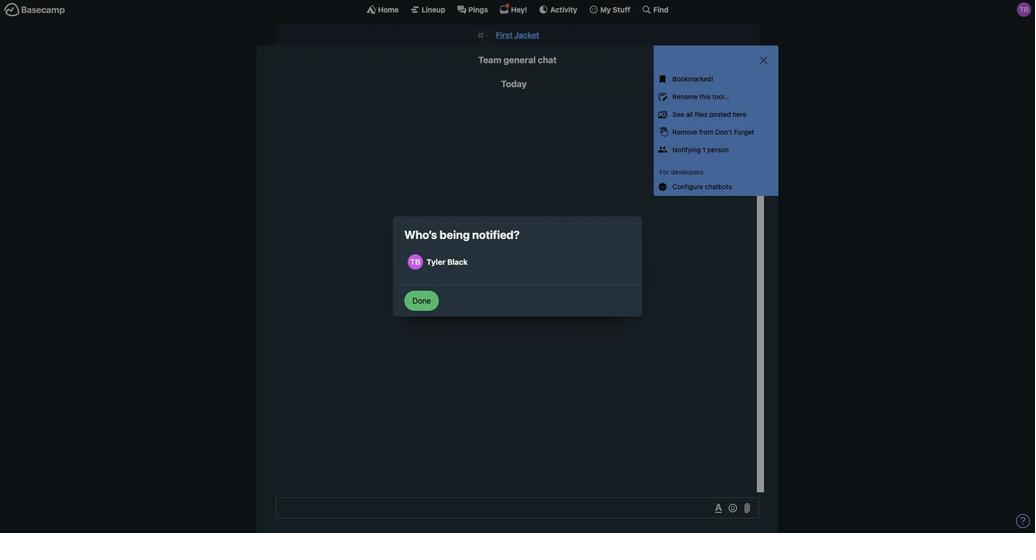 Task type: describe. For each thing, give the bounding box(es) containing it.
see
[[673, 110, 684, 118]]

hey! button
[[500, 5, 527, 14]]

notified?
[[472, 228, 520, 242]]

who's being notified?
[[404, 228, 520, 242]]

from
[[699, 128, 714, 136]]

first jacket link
[[496, 31, 539, 39]]

rename this tool… link
[[654, 88, 779, 106]]

tyler black image inside main element
[[1017, 2, 1031, 17]]

being
[[440, 228, 470, 242]]

first jacket
[[496, 31, 539, 39]]

black
[[447, 258, 468, 267]]

all
[[686, 110, 693, 118]]

who's
[[404, 228, 437, 242]]

for
[[660, 168, 669, 176]]

hello team!
[[691, 111, 727, 119]]

notifying       1 person link
[[654, 141, 779, 159]]

notifying       1 person
[[673, 146, 729, 154]]

configure
[[673, 183, 703, 191]]

main element
[[0, 0, 1035, 19]]

bookmarked!
[[673, 75, 713, 83]]

remove from don't forget link
[[654, 124, 779, 141]]

configure chatbots link
[[654, 178, 779, 196]]

rename this tool…
[[673, 93, 730, 101]]

10:09am
[[695, 102, 717, 109]]

find
[[654, 5, 669, 14]]

activity link
[[539, 5, 577, 14]]

chat
[[538, 55, 557, 65]]

1
[[703, 146, 706, 154]]

bookmarked! link
[[654, 71, 779, 88]]

don't
[[715, 128, 732, 136]]

tyler black image for who's being notified?
[[408, 255, 423, 270]]

activity
[[550, 5, 577, 14]]

posted
[[709, 110, 731, 118]]

general
[[504, 55, 536, 65]]

this
[[699, 93, 711, 101]]

tyler black image for today
[[732, 100, 752, 120]]

switch accounts image
[[4, 2, 65, 17]]



Task type: vqa. For each thing, say whether or not it's contained in the screenshot.
the bottom ruby
no



Task type: locate. For each thing, give the bounding box(es) containing it.
my
[[600, 5, 611, 14]]

hey!
[[511, 5, 527, 14]]

team general chat
[[478, 55, 557, 65]]

home
[[378, 5, 399, 14]]

stuff
[[613, 5, 630, 14]]

done button
[[404, 291, 439, 311]]

remove from don't forget
[[673, 128, 754, 136]]

remove
[[673, 128, 697, 136]]

see all files posted here link
[[654, 106, 779, 124]]

find button
[[642, 5, 669, 14]]

0 vertical spatial tyler black image
[[1017, 2, 1031, 17]]

jacket
[[514, 31, 539, 39]]

hello
[[691, 111, 707, 119]]

see all files posted here
[[673, 110, 747, 118]]

done
[[413, 297, 431, 306]]

tyler black image
[[1017, 2, 1031, 17], [732, 100, 752, 120], [408, 255, 423, 270]]

0 horizontal spatial tyler black image
[[408, 255, 423, 270]]

chatbots
[[705, 183, 732, 191]]

person
[[707, 146, 729, 154]]

team
[[478, 55, 502, 65]]

files
[[695, 110, 708, 118]]

today
[[501, 79, 527, 89]]

for developers
[[660, 168, 704, 176]]

my stuff
[[600, 5, 630, 14]]

lineup link
[[410, 5, 445, 14]]

forget
[[734, 128, 754, 136]]

configure chatbots
[[673, 183, 732, 191]]

pings
[[468, 5, 488, 14]]

here
[[733, 110, 747, 118]]

2 horizontal spatial tyler black image
[[1017, 2, 1031, 17]]

1 vertical spatial tyler black image
[[732, 100, 752, 120]]

1 horizontal spatial tyler black image
[[732, 100, 752, 120]]

None text field
[[276, 498, 759, 519]]

developers
[[671, 168, 704, 176]]

pings button
[[457, 5, 488, 14]]

lineup
[[422, 5, 445, 14]]

rename
[[673, 93, 698, 101]]

notifying
[[673, 146, 701, 154]]

2 vertical spatial tyler black image
[[408, 255, 423, 270]]

tool…
[[713, 93, 730, 101]]

tyler
[[427, 258, 446, 267]]

tyler black
[[427, 258, 468, 267]]

my stuff button
[[589, 5, 630, 14]]

home link
[[367, 5, 399, 14]]

team!
[[709, 111, 727, 119]]

first
[[496, 31, 513, 39]]



